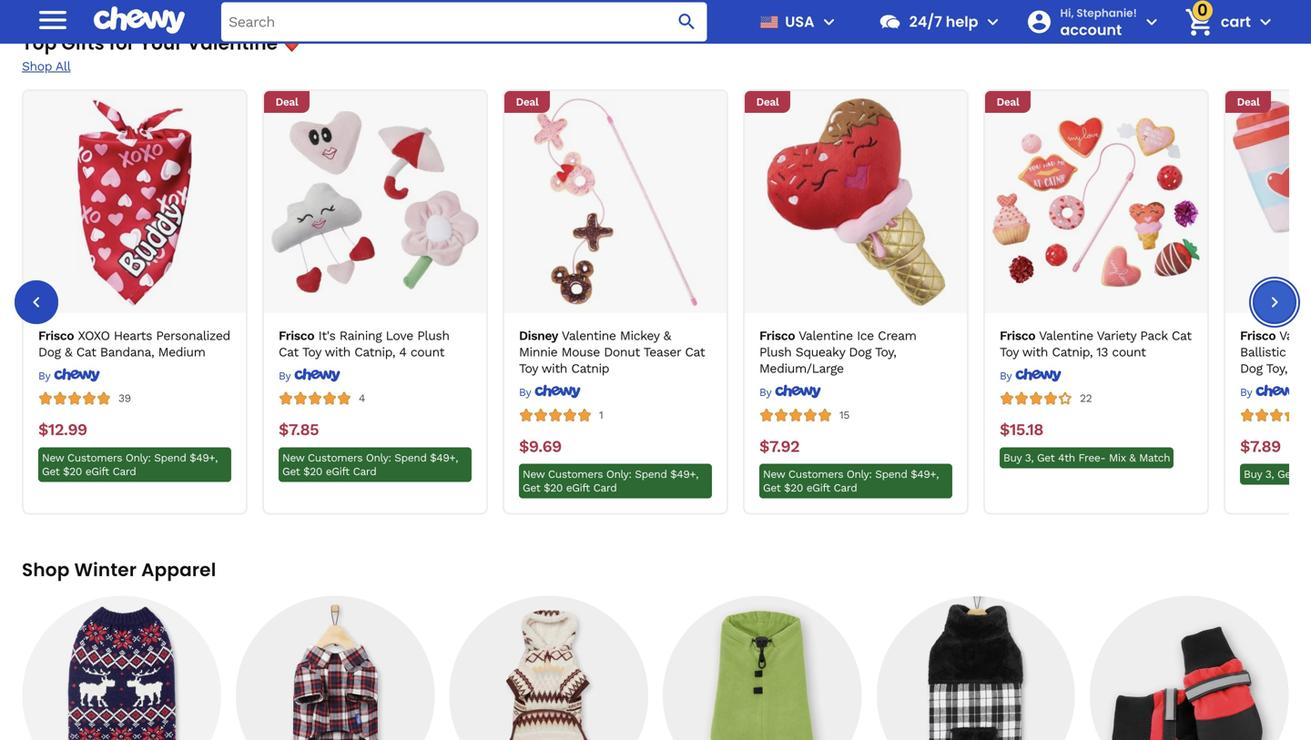 Task type: vqa. For each thing, say whether or not it's contained in the screenshot.
$23.88 $25.08
no



Task type: locate. For each thing, give the bounding box(es) containing it.
$20 down $7.85 text box
[[303, 466, 322, 478]]

mix
[[1109, 452, 1126, 465]]

new customers only: spend $49+, get $20 egift card for $9.69
[[523, 468, 699, 495]]

3 frisco from the left
[[760, 328, 795, 343]]

menu image up shop all link
[[35, 2, 71, 38]]

gifts
[[61, 31, 105, 56]]

0 horizontal spatial catnip,
[[355, 345, 395, 360]]

get down $12.99 text box
[[42, 466, 60, 478]]

menu image inside the usa dropdown button
[[818, 11, 840, 33]]

plush inside "it's raining love plush cat toy with catnip, 4 count"
[[417, 328, 450, 343]]

list containing $12.99
[[22, 89, 1312, 515]]

valentine up squeaky
[[799, 328, 853, 343]]

cat inside "it's raining love plush cat toy with catnip, 4 count"
[[279, 345, 299, 360]]

egift for $7.85
[[326, 466, 350, 478]]

with inside valentine mickey & minnie mouse donut teaser cat toy with catnip
[[542, 361, 567, 376]]

it's raining love plush cat toy with catnip, 4 count
[[279, 328, 450, 360]]

deal
[[276, 96, 298, 108], [516, 96, 539, 108], [756, 96, 779, 108], [997, 96, 1020, 108], [1237, 96, 1260, 108]]

catnip, left 13
[[1052, 345, 1093, 360]]

catnip,
[[355, 345, 395, 360], [1052, 345, 1093, 360]]

0 horizontal spatial 4
[[359, 392, 365, 405]]

by for $9.69
[[519, 386, 531, 399]]

by up $12.99
[[38, 370, 50, 383]]

get down $7.92 text box
[[763, 482, 781, 495]]

customers down $9.69 "text box"
[[548, 468, 603, 481]]

valentine for $15.18
[[1039, 328, 1094, 343]]

count
[[411, 345, 445, 360], [1112, 345, 1146, 360]]

toy up $15.18 at right
[[1000, 345, 1019, 360]]

valentine up mouse
[[562, 328, 616, 343]]

pajamas image
[[449, 596, 648, 740]]

chewy image down valen
[[1256, 385, 1302, 399]]

1 horizontal spatial toy
[[519, 361, 538, 376]]

❤️
[[283, 31, 301, 56]]

by down minnie
[[519, 386, 531, 399]]

toy,
[[875, 345, 897, 360]]

new customers only: spend $49+, get $20 egift card down 39
[[42, 452, 218, 478]]

15
[[840, 409, 850, 421]]

plush inside the valentine ice cream plush squeaky dog toy, medium/large
[[760, 345, 792, 360]]

help menu image
[[982, 11, 1004, 33]]

new for $7.92
[[763, 468, 785, 481]]

toy
[[302, 345, 321, 360], [1000, 345, 1019, 360], [519, 361, 538, 376]]

$49+,
[[190, 452, 218, 465], [430, 452, 458, 465], [671, 468, 699, 481], [911, 468, 939, 481]]

chewy image up $15.18 at right
[[1015, 368, 1062, 383]]

1 frisco from the left
[[38, 328, 74, 343]]

card for $7.85
[[353, 466, 377, 478]]

Search text field
[[221, 2, 707, 41]]

new down $12.99 text box
[[42, 452, 64, 465]]

by for $12.99
[[38, 370, 50, 383]]

get
[[1037, 452, 1055, 465], [42, 466, 60, 478], [282, 466, 300, 478], [523, 482, 540, 495], [763, 482, 781, 495]]

card
[[113, 466, 136, 478], [353, 466, 377, 478], [593, 482, 617, 495], [834, 482, 857, 495]]

by
[[38, 370, 50, 383], [279, 370, 291, 383], [1000, 370, 1012, 383], [519, 386, 531, 399], [760, 386, 771, 399], [1241, 386, 1252, 399]]

24/7
[[910, 11, 943, 32]]

4
[[399, 345, 407, 360], [359, 392, 365, 405]]

frisco for $7.85
[[279, 328, 314, 343]]

bandana,
[[100, 345, 154, 360]]

5 deal from the left
[[1237, 96, 1260, 108]]

0 vertical spatial 4
[[399, 345, 407, 360]]

new customers only: spend $49+, get $20 egift card down 15
[[763, 468, 939, 495]]

disney valentine mickey & minnie mouse donut teaser cat toy with catnip image
[[512, 98, 720, 306]]

$12.99
[[38, 421, 87, 440]]

1 shop from the top
[[22, 59, 52, 74]]

2 horizontal spatial with
[[1023, 345, 1048, 360]]

1 horizontal spatial menu image
[[818, 11, 840, 33]]

coats & jackets image
[[877, 596, 1076, 740]]

valentine inside the valentine ice cream plush squeaky dog toy, medium/large
[[799, 328, 853, 343]]

valentine mickey & minnie mouse donut teaser cat toy with catnip
[[519, 328, 705, 376]]

buy 3, get 4th free- mix & match
[[1004, 452, 1171, 465]]

get down $7.85 text box
[[282, 466, 300, 478]]

$49+, for $9.69
[[671, 468, 699, 481]]

0 horizontal spatial dog
[[38, 345, 61, 360]]

frisco for $7.89
[[1241, 328, 1276, 343]]

new down $7.92 text box
[[763, 468, 785, 481]]

4th
[[1058, 452, 1075, 465]]

shop
[[22, 59, 52, 74], [22, 558, 70, 583]]

customers down $7.85 text box
[[308, 452, 363, 465]]

valentine
[[187, 31, 278, 56], [562, 328, 616, 343], [799, 328, 853, 343], [1039, 328, 1094, 343]]

4 down "love"
[[399, 345, 407, 360]]

with left 13
[[1023, 345, 1048, 360]]

1 deal from the left
[[276, 96, 298, 108]]

1 count from the left
[[411, 345, 445, 360]]

1 horizontal spatial plush
[[760, 345, 792, 360]]

4 down "it's raining love plush cat toy with catnip, 4 count"
[[359, 392, 365, 405]]

4 frisco from the left
[[1000, 328, 1036, 343]]

plush right "love"
[[417, 328, 450, 343]]

2 catnip, from the left
[[1052, 345, 1093, 360]]

sweaters & hoodies image
[[22, 596, 221, 740]]

egift for $12.99
[[85, 466, 109, 478]]

chewy image down "medium/large"
[[775, 385, 821, 399]]

for
[[109, 31, 135, 56]]

teaser
[[644, 345, 681, 360]]

xoxo
[[78, 328, 110, 343]]

2 vertical spatial &
[[1130, 452, 1136, 465]]

0 horizontal spatial plush
[[417, 328, 450, 343]]

1 horizontal spatial catnip,
[[1052, 345, 1093, 360]]

menu image right usa
[[818, 11, 840, 33]]

chewy image down it's
[[294, 368, 340, 383]]

2 frisco from the left
[[279, 328, 314, 343]]

5 frisco from the left
[[1241, 328, 1276, 343]]

shop all link
[[22, 59, 71, 74]]

dog inside the valentine ice cream plush squeaky dog toy, medium/large
[[849, 345, 872, 360]]

13
[[1097, 345, 1108, 360]]

&
[[664, 328, 671, 343], [65, 345, 72, 360], [1130, 452, 1136, 465]]

list
[[22, 89, 1312, 515]]

personalized
[[156, 328, 230, 343]]

chewy image for $7.89
[[1256, 385, 1302, 399]]

with
[[325, 345, 351, 360], [1023, 345, 1048, 360], [542, 361, 567, 376]]

top gifts for your valentine ❤️ shop all
[[22, 31, 301, 74]]

get for $7.85
[[282, 466, 300, 478]]

by for $15.18
[[1000, 370, 1012, 383]]

plush for $7.92
[[760, 345, 792, 360]]

valentine left variety
[[1039, 328, 1094, 343]]

dog down ice
[[849, 345, 872, 360]]

customers
[[67, 452, 122, 465], [308, 452, 363, 465], [548, 468, 603, 481], [789, 468, 844, 481]]

24/7 help link
[[871, 0, 979, 44]]

count down variety
[[1112, 345, 1146, 360]]

catnip
[[571, 361, 609, 376]]

customers down $12.99 text box
[[67, 452, 122, 465]]

0 horizontal spatial toy
[[302, 345, 321, 360]]

shirts image
[[236, 596, 435, 740]]

& right mix
[[1130, 452, 1136, 465]]

by down "medium/large"
[[760, 386, 771, 399]]

valentine inside top gifts for your valentine ❤️ shop all
[[187, 31, 278, 56]]

valentine inside valentine variety pack cat toy with catnip, 13 count
[[1039, 328, 1094, 343]]

1 horizontal spatial with
[[542, 361, 567, 376]]

2 dog from the left
[[849, 345, 872, 360]]

only:
[[126, 452, 151, 465], [366, 452, 391, 465], [607, 468, 632, 481], [847, 468, 872, 481]]

by up $7.85
[[279, 370, 291, 383]]

$49+, for $7.85
[[430, 452, 458, 465]]

chewy home image
[[94, 0, 185, 40]]

toy down minnie
[[519, 361, 538, 376]]

0 horizontal spatial count
[[411, 345, 445, 360]]

love
[[386, 328, 413, 343]]

egift
[[85, 466, 109, 478], [326, 466, 350, 478], [566, 482, 590, 495], [807, 482, 831, 495]]

frisco
[[38, 328, 74, 343], [279, 328, 314, 343], [760, 328, 795, 343], [1000, 328, 1036, 343], [1241, 328, 1276, 343]]

get down $9.69 "text box"
[[523, 482, 540, 495]]

$20 down $9.69 "text box"
[[544, 482, 563, 495]]

count inside valentine variety pack cat toy with catnip, 13 count
[[1112, 345, 1146, 360]]

winter gear image
[[663, 596, 862, 740]]

& left bandana,
[[65, 345, 72, 360]]

xoxo hearts personalized dog & cat bandana, medium
[[38, 328, 230, 360]]

cat right teaser
[[685, 345, 705, 360]]

$7.85 text field
[[279, 421, 319, 441]]

1 horizontal spatial 4
[[399, 345, 407, 360]]

winter
[[74, 558, 137, 583]]

cream
[[878, 328, 917, 343]]

shop down "top"
[[22, 59, 52, 74]]

with down minnie
[[542, 361, 567, 376]]

customers down $7.92 text box
[[789, 468, 844, 481]]

4 deal from the left
[[997, 96, 1020, 108]]

frisco xoxo hearts personalized dog & cat bandana, medium image
[[31, 98, 239, 306]]

mouse
[[562, 345, 600, 360]]

account menu image
[[1141, 11, 1163, 33]]

customers for $7.92
[[789, 468, 844, 481]]

catnip, down raining
[[355, 345, 395, 360]]

with down it's
[[325, 345, 351, 360]]

count down "love"
[[411, 345, 445, 360]]

& inside valentine mickey & minnie mouse donut teaser cat toy with catnip
[[664, 328, 671, 343]]

$7.89
[[1241, 437, 1281, 456]]

2 shop from the top
[[22, 558, 70, 583]]

3 deal from the left
[[756, 96, 779, 108]]

get for $7.92
[[763, 482, 781, 495]]

2 deal from the left
[[516, 96, 539, 108]]

1 horizontal spatial dog
[[849, 345, 872, 360]]

frisco for $15.18
[[1000, 328, 1036, 343]]

toy inside "it's raining love plush cat toy with catnip, 4 count"
[[302, 345, 321, 360]]

new
[[42, 452, 64, 465], [282, 452, 304, 465], [523, 468, 545, 481], [763, 468, 785, 481]]

apparel
[[141, 558, 216, 583]]

0 horizontal spatial &
[[65, 345, 72, 360]]

2 count from the left
[[1112, 345, 1146, 360]]

spend
[[154, 452, 186, 465], [395, 452, 427, 465], [635, 468, 667, 481], [876, 468, 908, 481]]

$12.99 text field
[[38, 421, 87, 441]]

new down $7.85 text box
[[282, 452, 304, 465]]

dog
[[38, 345, 61, 360], [849, 345, 872, 360]]

$20 for $7.85
[[303, 466, 322, 478]]

1 catnip, from the left
[[355, 345, 395, 360]]

$20 down $7.92 text box
[[784, 482, 803, 495]]

only: for $9.69
[[607, 468, 632, 481]]

0 horizontal spatial menu image
[[35, 2, 71, 38]]

only: for $12.99
[[126, 452, 151, 465]]

by down valen
[[1241, 386, 1252, 399]]

minnie
[[519, 345, 558, 360]]

chewy image
[[54, 368, 100, 383], [294, 368, 340, 383], [1015, 368, 1062, 383], [534, 385, 581, 399], [775, 385, 821, 399], [1256, 385, 1302, 399]]

cat up $7.85
[[279, 345, 299, 360]]

& up teaser
[[664, 328, 671, 343]]

$20 for $12.99
[[63, 466, 82, 478]]

new down $9.69 "text box"
[[523, 468, 545, 481]]

spend for $7.85
[[395, 452, 427, 465]]

cat down the xoxo
[[76, 345, 96, 360]]

dog inside xoxo hearts personalized dog & cat bandana, medium
[[38, 345, 61, 360]]

usa button
[[753, 0, 840, 44]]

customers for $7.85
[[308, 452, 363, 465]]

22
[[1080, 392, 1092, 405]]

0 horizontal spatial with
[[325, 345, 351, 360]]

$20
[[63, 466, 82, 478], [303, 466, 322, 478], [544, 482, 563, 495], [784, 482, 803, 495]]

1 dog from the left
[[38, 345, 61, 360]]

cat
[[1172, 328, 1192, 343], [76, 345, 96, 360], [279, 345, 299, 360], [685, 345, 705, 360]]

valentine left the ❤️
[[187, 31, 278, 56]]

1 vertical spatial &
[[65, 345, 72, 360]]

plush
[[417, 328, 450, 343], [760, 345, 792, 360]]

it's
[[318, 328, 336, 343]]

2 horizontal spatial toy
[[1000, 345, 1019, 360]]

customers for $9.69
[[548, 468, 603, 481]]

$15.18
[[1000, 421, 1044, 440]]

new customers only: spend $49+, get $20 egift card down $7.85 text box
[[282, 452, 458, 478]]

menu image
[[35, 2, 71, 38], [818, 11, 840, 33]]

valentine inside valentine mickey & minnie mouse donut teaser cat toy with catnip
[[562, 328, 616, 343]]

valentine for $7.92
[[799, 328, 853, 343]]

cat right pack on the right top
[[1172, 328, 1192, 343]]

1 horizontal spatial count
[[1112, 345, 1146, 360]]

new customers only: spend $49+, get $20 egift card
[[42, 452, 218, 478], [282, 452, 458, 478], [523, 468, 699, 495], [763, 468, 939, 495]]

0 vertical spatial &
[[664, 328, 671, 343]]

chewy image down the xoxo
[[54, 368, 100, 383]]

$49+, for $12.99
[[190, 452, 218, 465]]

1 horizontal spatial &
[[664, 328, 671, 343]]

$20 down $12.99 text box
[[63, 466, 82, 478]]

chewy image down catnip
[[534, 385, 581, 399]]

get right 3,
[[1037, 452, 1055, 465]]

new customers only: spend $49+, get $20 egift card down '1'
[[523, 468, 699, 495]]

toy down it's
[[302, 345, 321, 360]]

dog left bandana,
[[38, 345, 61, 360]]

squeaky
[[796, 345, 845, 360]]

0 vertical spatial plush
[[417, 328, 450, 343]]

shop left winter
[[22, 558, 70, 583]]

1 vertical spatial plush
[[760, 345, 792, 360]]

0 vertical spatial shop
[[22, 59, 52, 74]]

by up $15.18 at right
[[1000, 370, 1012, 383]]

1 vertical spatial shop
[[22, 558, 70, 583]]

plush up "medium/large"
[[760, 345, 792, 360]]



Task type: describe. For each thing, give the bounding box(es) containing it.
catnip, inside "it's raining love plush cat toy with catnip, 4 count"
[[355, 345, 395, 360]]

cat inside valentine mickey & minnie mouse donut teaser cat toy with catnip
[[685, 345, 705, 360]]

medium/large
[[760, 361, 844, 376]]

valen
[[1241, 328, 1312, 376]]

ice
[[857, 328, 874, 343]]

cat inside valentine variety pack cat toy with catnip, 13 count
[[1172, 328, 1192, 343]]

get for $12.99
[[42, 466, 60, 478]]

4 inside "it's raining love plush cat toy with catnip, 4 count"
[[399, 345, 407, 360]]

3,
[[1025, 452, 1034, 465]]

frisco valentine coffee for two ballistic nylon plush squeaky dog toy, medium, 2 count image
[[1233, 98, 1312, 306]]

disney
[[519, 328, 558, 343]]

2 horizontal spatial &
[[1130, 452, 1136, 465]]

new for $9.69
[[523, 468, 545, 481]]

chewy image for $12.99
[[54, 368, 100, 383]]

customers for $12.99
[[67, 452, 122, 465]]

$7.89 text field
[[1241, 437, 1281, 457]]

by for $7.92
[[760, 386, 771, 399]]

only: for $7.92
[[847, 468, 872, 481]]

24/7 help
[[910, 11, 979, 32]]

boots & shoes image
[[1090, 596, 1289, 740]]

$9.69 text field
[[519, 437, 562, 457]]

valentine for $9.69
[[562, 328, 616, 343]]

$7.92
[[760, 437, 800, 456]]

new customers only: spend $49+, get $20 egift card for $12.99
[[42, 452, 218, 478]]

account
[[1061, 19, 1122, 40]]

stephanie!
[[1077, 5, 1137, 20]]

donut
[[604, 345, 640, 360]]

medium
[[158, 345, 205, 360]]

spend for $7.92
[[876, 468, 908, 481]]

chewy image for $9.69
[[534, 385, 581, 399]]

raining
[[339, 328, 382, 343]]

Product search field
[[221, 2, 707, 41]]

with inside "it's raining love plush cat toy with catnip, 4 count"
[[325, 345, 351, 360]]

chewy image for $7.92
[[775, 385, 821, 399]]

1 vertical spatial 4
[[359, 392, 365, 405]]

card for $7.92
[[834, 482, 857, 495]]

valentine ice cream plush squeaky dog toy, medium/large
[[760, 328, 917, 376]]

toy inside valentine variety pack cat toy with catnip, 13 count
[[1000, 345, 1019, 360]]

submit search image
[[676, 11, 698, 33]]

with inside valentine variety pack cat toy with catnip, 13 count
[[1023, 345, 1048, 360]]

deal for $7.85
[[276, 96, 298, 108]]

deal for $7.92
[[756, 96, 779, 108]]

only: for $7.85
[[366, 452, 391, 465]]

$20 for $9.69
[[544, 482, 563, 495]]

items image
[[1183, 6, 1215, 38]]

frisco valentine ice cream plush squeaky dog toy, medium/large image
[[752, 98, 960, 306]]

$7.85
[[279, 421, 319, 440]]

chewy image for $7.85
[[294, 368, 340, 383]]

cart link
[[1178, 0, 1251, 44]]

by for $7.89
[[1241, 386, 1252, 399]]

& inside xoxo hearts personalized dog & cat bandana, medium
[[65, 345, 72, 360]]

card for $9.69
[[593, 482, 617, 495]]

cart menu image
[[1255, 11, 1277, 33]]

39
[[118, 392, 131, 405]]

by for $7.85
[[279, 370, 291, 383]]

$7.92 text field
[[760, 437, 800, 457]]

card for $12.99
[[113, 466, 136, 478]]

new customers only: spend $49+, get $20 egift card for $7.85
[[282, 452, 458, 478]]

plush for $7.85
[[417, 328, 450, 343]]

$9.69
[[519, 437, 562, 456]]

egift for $7.92
[[807, 482, 831, 495]]

free-
[[1079, 452, 1106, 465]]

get for $9.69
[[523, 482, 540, 495]]

shop winter apparel
[[22, 558, 216, 583]]

new customers only: spend $49+, get $20 egift card for $7.92
[[763, 468, 939, 495]]

buy
[[1004, 452, 1022, 465]]

deal for $15.18
[[997, 96, 1020, 108]]

$20 for $7.92
[[784, 482, 803, 495]]

match
[[1139, 452, 1171, 465]]

$49+, for $7.92
[[911, 468, 939, 481]]

1
[[599, 409, 603, 421]]

mickey
[[620, 328, 660, 343]]

cart
[[1221, 11, 1251, 32]]

chewy support image
[[879, 10, 902, 34]]

catnip, inside valentine variety pack cat toy with catnip, 13 count
[[1052, 345, 1093, 360]]

variety
[[1097, 328, 1137, 343]]

deal for $7.89
[[1237, 96, 1260, 108]]

all
[[55, 59, 71, 74]]

hi,
[[1061, 5, 1074, 20]]

$15.18 text field
[[1000, 421, 1044, 441]]

valentine variety pack cat toy with catnip, 13 count
[[1000, 328, 1192, 360]]

spend for $9.69
[[635, 468, 667, 481]]

spend for $12.99
[[154, 452, 186, 465]]

usa
[[785, 11, 815, 32]]

toy inside valentine mickey & minnie mouse donut teaser cat toy with catnip
[[519, 361, 538, 376]]

frisco for $12.99
[[38, 328, 74, 343]]

deal for $9.69
[[516, 96, 539, 108]]

hearts
[[114, 328, 152, 343]]

count inside "it's raining love plush cat toy with catnip, 4 count"
[[411, 345, 445, 360]]

pack
[[1141, 328, 1168, 343]]

new for $7.85
[[282, 452, 304, 465]]

frisco for $7.92
[[760, 328, 795, 343]]

cat inside xoxo hearts personalized dog & cat bandana, medium
[[76, 345, 96, 360]]

new for $12.99
[[42, 452, 64, 465]]

egift for $9.69
[[566, 482, 590, 495]]

your
[[139, 31, 183, 56]]

shop inside top gifts for your valentine ❤️ shop all
[[22, 59, 52, 74]]

frisco valentine variety pack cat toy with catnip, 13 count image
[[993, 98, 1200, 306]]

top
[[22, 31, 57, 56]]

help
[[946, 11, 979, 32]]

chewy image for $15.18
[[1015, 368, 1062, 383]]

frisco it's raining love plush cat toy with catnip, 4 count image
[[271, 98, 479, 306]]

hi, stephanie! account
[[1061, 5, 1137, 40]]



